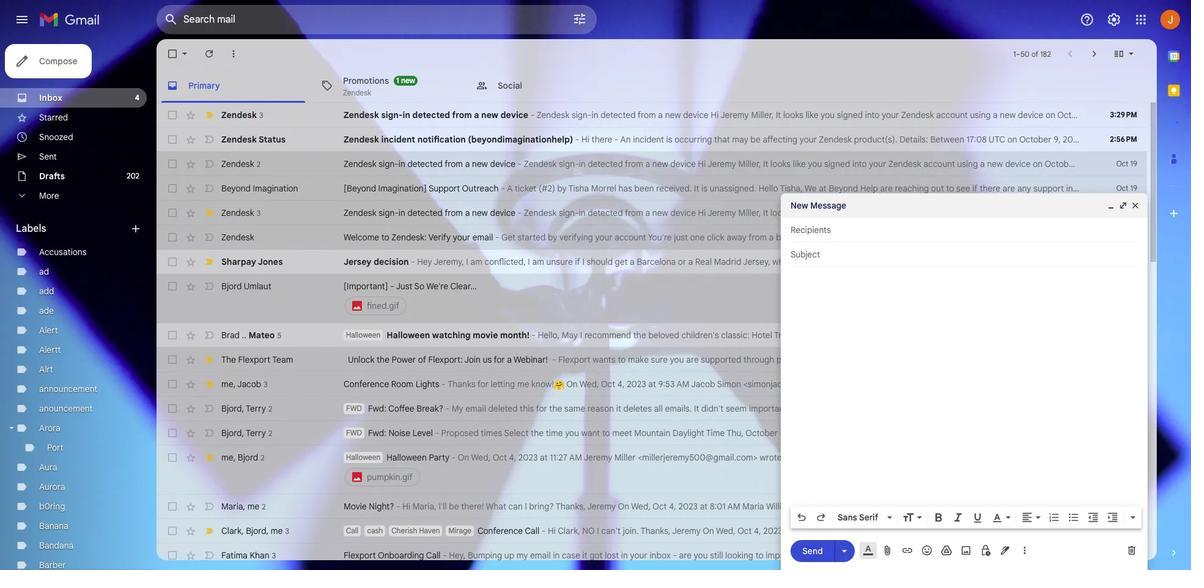 Task type: locate. For each thing, give the bounding box(es) containing it.
2 19 from the top
[[1131, 184, 1138, 193]]

0 vertical spatial it
[[617, 403, 622, 414]]

is left occurring
[[667, 134, 673, 145]]

sans serif
[[838, 512, 879, 523]]

, for 14th row from the top of the main content containing promotions
[[234, 452, 236, 463]]

into up help
[[853, 158, 867, 169]]

your up jeremy,
[[453, 232, 471, 243]]

from
[[453, 110, 472, 121], [638, 110, 656, 121], [445, 158, 463, 169], [625, 158, 644, 169], [445, 207, 463, 218], [625, 207, 644, 218], [749, 232, 768, 243]]

0 horizontal spatial us
[[483, 354, 492, 365]]

0 vertical spatial just
[[396, 281, 413, 292]]

3 inside me , jacob 3
[[264, 380, 268, 389]]

your right affecting
[[800, 134, 818, 145]]

0 vertical spatial thanks,
[[556, 501, 586, 512]]

can't
[[602, 526, 621, 537]]

0 vertical spatial hey
[[417, 256, 432, 267]]

1 horizontal spatial us
[[1151, 183, 1160, 194]]

movie
[[344, 501, 367, 512]]

, down maria , me 2
[[242, 525, 244, 536]]

1 horizontal spatial everyone,
[[964, 501, 1002, 512]]

jersey,
[[744, 256, 771, 267]]

0 vertical spatial of
[[1032, 49, 1039, 58]]

1 oct 18 from the top
[[1117, 208, 1138, 217]]

signed up zendesk. at the top
[[825, 207, 851, 218]]

b
[[1188, 526, 1192, 537]]

advanced search options image
[[568, 7, 592, 31]]

row containing fatima khan
[[157, 543, 1192, 568]]

2 vertical spatial signed
[[825, 207, 851, 218]]

labels navigation
[[0, 39, 157, 570]]

verify up jeremy,
[[429, 232, 451, 243]]

2 row from the top
[[157, 127, 1192, 152]]

main content
[[157, 39, 1192, 570]]

on right party
[[458, 452, 470, 463]]

2 inside zendesk 2
[[257, 159, 261, 169]]

0 vertical spatial miller
[[1082, 379, 1103, 390]]

in inside cell
[[1177, 452, 1184, 463]]

1 incident from the left
[[382, 134, 416, 145]]

0 horizontal spatial utc
[[990, 134, 1006, 145]]

initiates
[[1067, 183, 1097, 194]]

1 vertical spatial with
[[1140, 428, 1156, 439]]

0 vertical spatial 19
[[1131, 159, 1138, 168]]

2 18 from the top
[[1131, 233, 1138, 242]]

1 vertical spatial terry
[[246, 427, 266, 438]]

compartmental
[[945, 428, 1005, 439]]

call left "cash"
[[346, 526, 359, 535]]

0 vertical spatial zendesk 3
[[222, 109, 263, 120]]

let
[[1137, 550, 1147, 561]]

fwd inside fwd fwd: noise level - proposed times select the time you want to meet mountain daylight time thu, october 5 9am – 11am lark, the bird known to be a compartmental disaster by the fda, has made off with the auxili
[[346, 428, 362, 438]]

like up recipients
[[794, 207, 806, 218]]

17 row from the top
[[157, 543, 1192, 568]]

7:56
[[795, 526, 812, 537]]

1 vertical spatial 1
[[397, 76, 399, 85]]

one
[[691, 232, 705, 243], [798, 256, 813, 267]]

more button
[[0, 186, 147, 206]]

starred
[[39, 112, 68, 123]]

toggle split pane mode image
[[1114, 48, 1126, 60]]

, up khan
[[267, 525, 269, 536]]

0 horizontal spatial of
[[418, 354, 426, 365]]

row containing zendesk status
[[157, 127, 1192, 152]]

cell down real
[[344, 280, 1087, 317]]

using for 19,
[[958, 158, 979, 169]]

None search field
[[157, 5, 597, 34]]

can
[[509, 501, 523, 512]]

0 horizontal spatial one
[[691, 232, 705, 243]]

banana link
[[39, 521, 68, 532]]

what
[[486, 501, 507, 512]]

0 vertical spatial 18
[[1131, 208, 1138, 217]]

refresh image
[[203, 48, 215, 60]]

cell
[[344, 280, 1087, 317], [1104, 280, 1148, 292], [1104, 329, 1148, 341], [1104, 354, 1148, 366], [1104, 378, 1148, 390], [1104, 403, 1148, 415], [1104, 427, 1148, 439], [344, 452, 1192, 488]]

on
[[836, 330, 847, 341], [567, 379, 578, 390], [925, 379, 936, 390], [792, 403, 803, 414], [458, 452, 470, 463], [618, 501, 630, 512], [703, 526, 715, 537]]

want
[[582, 428, 600, 439]]

for up - thanks for letting me know!
[[494, 354, 505, 365]]

18 for welcome to zendesk: verify your email - get started by verifying your account you're just one click away from a brand new zendesk. verify your account your new account is beyondimaginationhelp.zendesk.com see you 
[[1131, 233, 1138, 242]]

social
[[498, 80, 523, 91]]

0 vertical spatial oct 19
[[1117, 159, 1138, 168]]

1 fwd: from the top
[[368, 403, 387, 414]]

just inside "link"
[[396, 281, 413, 292]]

fwd down conference room lights
[[346, 404, 362, 413]]

15 row from the top
[[157, 494, 1148, 519]]

2 am from the left
[[533, 256, 545, 267]]

0 horizontal spatial if
[[575, 256, 581, 267]]

new message dialog
[[781, 193, 1149, 570]]

, for row containing clark
[[242, 525, 244, 536]]

main content containing promotions
[[157, 39, 1192, 570]]

maria
[[222, 501, 243, 512], [743, 501, 765, 512]]

0 vertical spatial if
[[973, 183, 978, 194]]

10 row from the top
[[157, 348, 1192, 372]]

7 row from the top
[[157, 250, 1148, 274]]

1 vertical spatial using
[[958, 158, 979, 169]]

1 vertical spatial oct 19
[[1117, 184, 1138, 193]]

maria up 'clark'
[[222, 501, 243, 512]]

barcelona
[[637, 256, 676, 267]]

0 vertical spatial signed
[[838, 110, 864, 121]]

conference down what
[[478, 526, 523, 537]]

insert files using drive image
[[941, 545, 953, 557]]

0 horizontal spatial everyone,
[[797, 452, 835, 463]]

flexport:
[[429, 354, 463, 365]]

pm
[[1037, 379, 1049, 390]]

1 vertical spatial 5
[[781, 428, 785, 439]]

ideas
[[1154, 452, 1175, 463]]

using up "17:08"
[[971, 110, 992, 121]]

2 vertical spatial oct 4
[[1120, 551, 1138, 560]]

2 join from the left
[[1095, 354, 1111, 365]]

0 horizontal spatial am
[[471, 256, 483, 267]]

2 vertical spatial into
[[853, 207, 867, 218]]

to right out
[[947, 183, 955, 194]]

using up see
[[958, 158, 979, 169]]

9 row from the top
[[157, 323, 1192, 348]]

[important] - just so we're clear... link
[[344, 280, 1081, 292]]

1 18 from the top
[[1131, 208, 1138, 217]]

-
[[531, 110, 535, 121], [576, 134, 580, 145], [615, 134, 619, 145], [518, 158, 522, 169], [501, 183, 505, 194], [518, 207, 522, 218], [496, 232, 500, 243], [411, 256, 415, 267], [391, 281, 395, 292], [532, 330, 536, 341], [553, 354, 557, 365], [442, 379, 446, 390], [446, 403, 450, 414], [435, 428, 439, 439], [452, 452, 456, 463], [397, 501, 401, 512], [542, 526, 546, 537], [443, 550, 447, 561], [673, 550, 677, 561]]

your down product(s).
[[870, 158, 887, 169]]

1 right promotions
[[397, 76, 399, 85]]

1 zendesk 3 from the top
[[222, 109, 263, 120]]

8 row from the top
[[157, 274, 1148, 323]]

0 horizontal spatial sharpay
[[222, 256, 256, 267]]

1 am from the left
[[471, 256, 483, 267]]

fwd inside fwd fwd: coffee break? - my email deleted this for the same reason it deletes all emails. it didn't seem important. on wed, oct 4, 2023 at 8:26 am bjord umlaut <sicritbjordd@gmail.com> wrote: seems to me we've
[[346, 404, 362, 413]]

zendesk 3 for zendesk sign-in detected from a new device - zendesk sign-in detected from a new device hi jeremy miller, it looks like you signed into your zendesk account using a new device on october 18, 2023 at 14:23: location: sa
[[222, 207, 261, 218]]

movie night? - hi maria, i'll be there! what can i bring? thanks, jeremy on wed, oct 4, 2023 at 8:01 am maria williams <mariaaawilliams@gmail.com> wrote: hey everyone, just sending a friendly invitation for
[[344, 501, 1142, 512]]

- inside "link"
[[391, 281, 395, 292]]

1 vertical spatial fwd:
[[368, 428, 387, 439]]

tab list
[[1158, 39, 1192, 526], [157, 69, 1158, 103]]

2 horizontal spatial flexport
[[559, 354, 591, 365]]

th inside cell
[[1186, 452, 1192, 463]]

1 vertical spatial us
[[483, 354, 492, 365]]

cell up off
[[1104, 403, 1148, 415]]

1 vertical spatial 19
[[1131, 184, 1138, 193]]

1 horizontal spatial beyond
[[829, 183, 859, 194]]

1 horizontal spatial verify
[[857, 232, 879, 243]]

an right know
[[1186, 550, 1192, 561]]

bird
[[871, 428, 886, 439]]

oct down 2:56 pm
[[1117, 159, 1129, 168]]

2 vertical spatial email
[[531, 550, 551, 561]]

detected down notification
[[408, 158, 443, 169]]

0 horizontal spatial has
[[619, 183, 633, 194]]

<sicritbjordd@gmail.com> up features!
[[1005, 330, 1105, 341]]

tisha,
[[781, 183, 803, 194]]

one left click on the right of page
[[691, 232, 705, 243]]

please
[[1043, 452, 1068, 463]]

🤗 image
[[554, 380, 565, 390]]

bulleted list ‪(⌘⇧8)‬ image
[[1068, 512, 1081, 524]]

promotions
[[343, 75, 389, 86]]

0 vertical spatial is
[[667, 134, 673, 145]]

verify
[[429, 232, 451, 243], [857, 232, 879, 243]]

cherish haven
[[392, 526, 440, 535]]

[beyond
[[344, 183, 376, 194]]

account for zendesk sign-in detected from a new device hi jeremy miller, it looks like you signed into your zendesk account using a new device on october 19, 2023 at 13:50: location: c
[[924, 158, 956, 169]]

1 horizontal spatial jacob
[[692, 379, 716, 390]]

tab list inside main content
[[157, 69, 1158, 103]]

account up out
[[924, 158, 956, 169]]

miller, up zendesk incident notification (beyondimaginationhelp) - hi there - an incident is occurring that may be affecting your zendesk product(s). details: between 17:08 utc on october 9, 2023, and 21:32 utc on october 2
[[752, 110, 774, 121]]

0 horizontal spatial is
[[667, 134, 673, 145]]

0 vertical spatial us
[[1151, 183, 1160, 194]]

fwd:
[[368, 403, 387, 414], [368, 428, 387, 439]]

fwd: for fwd: coffee break?
[[368, 403, 387, 414]]

1 horizontal spatial incident
[[633, 134, 665, 145]]

sharpay right best,
[[898, 256, 930, 267]]

8:26
[[884, 403, 900, 414]]

1 horizontal spatial an
[[1186, 550, 1192, 561]]

0 vertical spatial by
[[558, 183, 567, 194]]

3 right 'clark'
[[285, 527, 289, 536]]

new inside tab
[[401, 76, 416, 85]]

auxili
[[1174, 428, 1192, 439]]

oct left 10
[[1115, 257, 1128, 266]]

be inside cell
[[865, 452, 875, 463]]

1 oct 4 from the top
[[1120, 502, 1138, 511]]

recommend
[[585, 330, 632, 341]]

having
[[878, 452, 903, 463]]

row
[[157, 103, 1192, 127], [157, 127, 1192, 152], [157, 152, 1192, 176], [157, 176, 1192, 201], [157, 201, 1192, 225], [157, 225, 1192, 250], [157, 250, 1148, 274], [157, 274, 1148, 323], [157, 323, 1192, 348], [157, 348, 1192, 372], [157, 372, 1192, 397], [157, 397, 1173, 421], [157, 421, 1192, 445], [157, 445, 1192, 494], [157, 494, 1148, 519], [157, 519, 1192, 543], [157, 543, 1192, 568]]

5 inside the brad .. mateo 5
[[277, 331, 282, 340]]

oct 4 right the for,
[[1120, 551, 1138, 560]]

it left didn't
[[695, 403, 700, 414]]

Search mail text field
[[184, 13, 538, 26]]

0 vertical spatial has
[[619, 183, 633, 194]]

2 oct 18 from the top
[[1117, 233, 1138, 242]]

2 incident from the left
[[633, 134, 665, 145]]

into for 19,
[[853, 158, 867, 169]]

jeremy right pm
[[1051, 379, 1080, 390]]

5 left 9am at bottom right
[[781, 428, 785, 439]]

0 vertical spatial miller,
[[752, 110, 774, 121]]

sharpay jones
[[222, 256, 283, 267]]

1 vertical spatial location:
[[1148, 207, 1184, 218]]

unsure
[[547, 256, 573, 267]]

beyond up message
[[829, 183, 859, 194]]

1
[[1014, 49, 1017, 58], [397, 76, 399, 85]]

, for 7th row from the bottom of the main content containing promotions
[[234, 378, 236, 389]]

None checkbox
[[166, 182, 179, 195], [166, 207, 179, 219], [166, 280, 179, 292], [166, 329, 179, 341], [166, 378, 179, 390], [166, 427, 179, 439], [166, 501, 179, 513], [166, 525, 179, 537], [166, 182, 179, 195], [166, 207, 179, 219], [166, 280, 179, 292], [166, 329, 179, 341], [166, 378, 179, 390], [166, 427, 179, 439], [166, 501, 179, 513], [166, 525, 179, 537]]

0 horizontal spatial verify
[[429, 232, 451, 243]]

case
[[562, 550, 581, 561]]

1 vertical spatial oct 4
[[1120, 526, 1138, 535]]

14:23:
[[1124, 207, 1145, 218]]

in right ideas
[[1177, 452, 1184, 463]]

by right (#2)
[[558, 183, 567, 194]]

2 fwd: from the top
[[368, 428, 387, 439]]

1 19 from the top
[[1131, 159, 1138, 168]]

1 terry from the top
[[246, 403, 266, 414]]

and up 8:30
[[1012, 354, 1026, 365]]

like for zendesk sign-in detected from a new device hi jeremy miller, it looks like you signed into your zendesk account using a new device on october 18, 2023 at 14:23: location: sa
[[794, 207, 806, 218]]

reaching
[[896, 183, 930, 194]]

None checkbox
[[166, 48, 179, 60], [166, 109, 179, 121], [166, 133, 179, 146], [166, 158, 179, 170], [166, 231, 179, 244], [166, 256, 179, 268], [166, 354, 179, 366], [166, 403, 179, 415], [166, 452, 179, 464], [166, 549, 179, 562], [166, 48, 179, 60], [166, 109, 179, 121], [166, 133, 179, 146], [166, 158, 179, 170], [166, 231, 179, 244], [166, 256, 179, 268], [166, 354, 179, 366], [166, 403, 179, 415], [166, 452, 179, 464], [166, 549, 179, 562]]

bjord down sharpay jones at the left top of the page
[[222, 281, 242, 292]]

1 horizontal spatial join
[[1095, 354, 1111, 365]]

signed for 18,
[[825, 207, 851, 218]]

1 vertical spatial miller,
[[739, 158, 761, 169]]

signed for 19,
[[825, 158, 851, 169]]

or
[[678, 256, 687, 267]]

0 horizontal spatial join
[[465, 354, 481, 365]]

for left black
[[1158, 354, 1169, 365]]

it up welcome to zendesk: verify your email - get started by verifying your account you're just one click away from a brand new zendesk. verify your account your new account is beyondimaginationhelp.zendesk.com see you
[[764, 207, 769, 218]]

your inside cell
[[1099, 452, 1116, 463]]

flexport down "cash"
[[344, 550, 376, 561]]

row containing brad
[[157, 323, 1192, 348]]

children's
[[682, 330, 720, 341]]

webinar.
[[904, 354, 936, 365]]

using
[[971, 110, 992, 121], [958, 158, 979, 169], [958, 207, 979, 218]]

in right lost
[[622, 550, 628, 561]]

classic:
[[722, 330, 750, 341]]

it for zendesk sign-in detected from a new device hi jeremy miller, it looks like you signed into your zendesk account using a new device on october 18, 2023 at 14:23: location: sa
[[764, 207, 769, 218]]

are right inbox
[[680, 550, 692, 561]]

2 oct 19 from the top
[[1117, 184, 1138, 193]]

2 oct 4 from the top
[[1120, 526, 1138, 535]]

1 vertical spatial zendesk 3
[[222, 207, 261, 218]]

halloween halloween party - on wed, oct 4, 2023 at 11:27 am jeremy miller <millerjeremy500@gmail.com> wrote: hi everyone, we will be having an office halloween party on 10/31. please submit your costume ideas in th
[[346, 452, 1192, 463]]

1 oct 19 from the top
[[1117, 159, 1138, 168]]

that
[[715, 134, 731, 145]]

oct inside cell
[[493, 452, 507, 463]]

8:01
[[710, 501, 726, 512]]

0 vertical spatial oct 4
[[1120, 502, 1138, 511]]

2 vertical spatial looks
[[771, 207, 791, 218]]

minimize image
[[1107, 201, 1117, 210]]

zendesk 3 up zendesk status at top
[[222, 109, 263, 120]]

the left beloved
[[634, 330, 647, 341]]

4,
[[618, 379, 625, 390], [843, 403, 850, 414], [509, 452, 517, 463], [670, 501, 677, 512], [755, 526, 762, 537]]

were
[[1055, 550, 1074, 561]]

drafts
[[39, 171, 65, 182]]

we're
[[427, 281, 449, 292]]

0 vertical spatial everyone,
[[797, 452, 835, 463]]

1 vertical spatial thanks,
[[641, 526, 671, 537]]

1 horizontal spatial am
[[533, 256, 545, 267]]

bjord , terry 2 for fwd: coffee break?
[[222, 403, 272, 414]]

utc
[[990, 134, 1006, 145], [1125, 134, 1142, 145]]

main menu image
[[15, 12, 29, 27]]

verifying
[[560, 232, 593, 243]]

1 horizontal spatial is
[[702, 183, 708, 194]]

thanks, right the join.
[[641, 526, 671, 537]]

of inside row
[[418, 354, 426, 365]]

th right ideas
[[1186, 452, 1192, 463]]

50
[[1021, 49, 1030, 58]]

bjord , terry 2 for fwd: noise level
[[222, 427, 272, 438]]

5 row from the top
[[157, 201, 1192, 225]]

signed
[[838, 110, 864, 121], [825, 158, 851, 169], [825, 207, 851, 218]]

oct 18 for zendesk sign-in detected from a new device - zendesk sign-in detected from a new device hi jeremy miller, it looks like you signed into your zendesk account using a new device on october 18, 2023 at 14:23: location: sa
[[1117, 208, 1138, 217]]

october left 9,
[[1020, 134, 1052, 145]]

row containing beyond imagination
[[157, 176, 1192, 201]]

19 down 2:56 pm
[[1131, 159, 1138, 168]]

your right submit on the bottom right
[[1099, 452, 1116, 463]]

alertt link
[[39, 345, 61, 356]]

oct up pop out image
[[1117, 184, 1129, 193]]

0 vertical spatial just
[[674, 232, 688, 243]]

1 vertical spatial fwd
[[346, 428, 362, 438]]

to left zendesk:
[[382, 232, 390, 243]]

0 horizontal spatial thanks,
[[556, 501, 586, 512]]

bjord , terry 2 up me , bjord 2
[[222, 427, 272, 438]]

account for zendesk sign-in detected from a new device hi jeremy miller, it looks like you signed into your zendesk account using a new device on october 20, 2023 at 11:27: location
[[937, 110, 969, 121]]

account up the jersey decision - hey jeremy, i am conflicted, i am unsure if i should get a barcelona or a real madrid jersey, which one would you get? best, sharpay
[[615, 232, 647, 243]]

0 vertical spatial location:
[[1149, 158, 1185, 169]]

of right power
[[418, 354, 426, 365]]

sans serif option
[[836, 512, 885, 524]]

row containing clark
[[157, 519, 1192, 543]]

, for 5th row from the bottom of the main content containing promotions
[[242, 427, 244, 438]]

0 horizontal spatial we
[[805, 183, 817, 194]]

18 for zendesk sign-in detected from a new device - zendesk sign-in detected from a new device hi jeremy miller, it looks like you signed into your zendesk account using a new device on october 18, 2023 at 14:23: location: sa
[[1131, 208, 1138, 217]]

meet
[[613, 428, 633, 439]]

an left the office
[[905, 452, 915, 463]]

1 verify from the left
[[429, 232, 451, 243]]

1 horizontal spatial one
[[798, 256, 813, 267]]

your
[[882, 110, 900, 121], [800, 134, 818, 145], [870, 158, 887, 169], [870, 207, 887, 218], [453, 232, 471, 243], [596, 232, 613, 243], [881, 232, 899, 243], [1099, 452, 1116, 463], [631, 550, 648, 561], [800, 550, 817, 561]]

redo ‪(⌘y)‬ image
[[816, 512, 828, 524]]

1 utc from the left
[[990, 134, 1006, 145]]

insert link ‪(⌘k)‬ image
[[902, 545, 914, 557]]

undo ‪(⌘z)‬ image
[[796, 512, 808, 524]]

maria,
[[413, 501, 437, 512]]

1 horizontal spatial utc
[[1125, 134, 1142, 145]]

1 vertical spatial oct 18
[[1117, 233, 1138, 242]]

using for 18,
[[958, 207, 979, 218]]

1 row from the top
[[157, 103, 1192, 127]]

to left begin on the top
[[1162, 183, 1170, 194]]

with
[[846, 354, 863, 365], [1140, 428, 1156, 439]]

1 horizontal spatial 1
[[1014, 49, 1017, 58]]

the left same
[[550, 403, 563, 414]]

hey left jeremy,
[[417, 256, 432, 267]]

into up product(s).
[[866, 110, 880, 121]]

device
[[501, 110, 529, 121], [684, 110, 709, 121], [1019, 110, 1044, 121], [490, 158, 516, 169], [671, 158, 696, 169], [1006, 158, 1031, 169], [490, 207, 516, 218], [671, 207, 696, 218], [1006, 207, 1031, 218]]

, up clark , bjord , me 3
[[243, 501, 245, 512]]

19 for at
[[1131, 159, 1138, 168]]

webinar!
[[514, 354, 548, 365]]

2 zendesk 3 from the top
[[222, 207, 261, 218]]

1 vertical spatial we
[[837, 452, 849, 463]]

incident left notification
[[382, 134, 416, 145]]

at left 14:23:
[[1114, 207, 1121, 218]]

1 horizontal spatial call
[[426, 550, 441, 561]]

2 vertical spatial by
[[1040, 428, 1049, 439]]

4 row from the top
[[157, 176, 1192, 201]]

detected up an
[[601, 110, 636, 121]]

jacob down the flexport team
[[237, 378, 261, 389]]

zendesk 3 for zendesk sign-in detected from a new device - zendesk sign-in detected from a new device hi jeremy miller, it looks like you signed into your zendesk account using a new device on october 20, 2023 at 11:27: location
[[222, 109, 263, 120]]

onboarding
[[378, 550, 424, 561]]

2 bjord , terry 2 from the top
[[222, 427, 272, 438]]

3:29 pm
[[1111, 110, 1138, 119]]

it right reason
[[617, 403, 622, 414]]

alrt
[[39, 364, 53, 375]]

like up tisha,
[[794, 158, 806, 169]]

row containing bjord umlaut
[[157, 274, 1148, 323]]

on right '2?'
[[836, 330, 847, 341]]

1 fwd from the top
[[346, 404, 362, 413]]

discard draft ‪(⌘⇧d)‬ image
[[1127, 545, 1139, 557]]

2 vertical spatial using
[[958, 207, 979, 218]]

1 vertical spatial conference
[[478, 526, 523, 537]]

th up black
[[1187, 330, 1192, 341]]

1 inside promotions, one new message, tab
[[397, 76, 399, 85]]

into down help
[[853, 207, 867, 218]]

we
[[805, 183, 817, 194], [837, 452, 849, 463]]

2:56 pm
[[1111, 135, 1138, 144]]

jones
[[258, 256, 283, 267]]

2 vertical spatial is
[[1005, 232, 1012, 243]]

tab list containing promotions
[[157, 69, 1158, 103]]

0 vertical spatial using
[[971, 110, 992, 121]]

for,
[[1106, 550, 1119, 561]]

cherish
[[392, 526, 418, 535]]

0 vertical spatial fwd
[[346, 404, 362, 413]]

conference down unlock
[[344, 379, 389, 390]]

older image
[[1089, 48, 1101, 60]]

at left 8:26
[[874, 403, 882, 414]]

Subject field
[[791, 248, 1139, 261]]

halloween down noise at the left
[[387, 452, 427, 463]]

any
[[1018, 183, 1032, 194]]

19 up close image
[[1131, 184, 1138, 193]]

hello
[[759, 183, 779, 194]]

oct 4
[[1120, 502, 1138, 511], [1120, 526, 1138, 535], [1120, 551, 1138, 560]]

features!
[[1028, 354, 1063, 365]]

you
[[821, 110, 835, 121], [809, 158, 823, 169], [809, 207, 823, 218], [1177, 232, 1191, 243], [840, 256, 854, 267], [670, 354, 685, 365], [565, 428, 580, 439], [694, 550, 708, 561], [977, 550, 991, 561], [1039, 550, 1053, 561]]

tailored
[[872, 354, 901, 365]]

oct up oct 10
[[1117, 233, 1130, 242]]

account left your
[[901, 232, 932, 243]]

14 row from the top
[[157, 445, 1192, 494]]

Message Body text field
[[791, 273, 1139, 503]]

in down "tisha"
[[579, 207, 586, 218]]

close image
[[1131, 201, 1141, 210]]

2 inside me , bjord 2
[[261, 453, 265, 462]]

miller, for zendesk sign-in detected from a new device hi jeremy miller, it looks like you signed into your zendesk account using a new device on october 20, 2023 at 11:27: location
[[752, 110, 774, 121]]

3 inside clark , bjord , me 3
[[285, 527, 289, 536]]

1 bjord , terry 2 from the top
[[222, 403, 272, 414]]

0 horizontal spatial it
[[583, 550, 588, 561]]

flexport
[[238, 354, 271, 365], [559, 354, 591, 365], [344, 550, 376, 561]]

0 vertical spatial 1
[[1014, 49, 1017, 58]]

umlaut down sharpay jones at the left top of the page
[[244, 281, 272, 292]]

2 terry from the top
[[246, 427, 266, 438]]

16 row from the top
[[157, 519, 1192, 543]]

for right this
[[536, 403, 548, 414]]

supply
[[914, 550, 939, 561]]

1 horizontal spatial just
[[1121, 550, 1135, 561]]

1 vertical spatial it
[[583, 550, 588, 561]]

bold ‪(⌘b)‬ image
[[933, 512, 945, 524]]

miller,
[[752, 110, 774, 121], [739, 158, 761, 169], [739, 207, 761, 218]]

2 fwd from the top
[[346, 428, 362, 438]]



Task type: vqa. For each thing, say whether or not it's contained in the screenshot.


Task type: describe. For each thing, give the bounding box(es) containing it.
sign- down promotions, one new message, tab
[[382, 110, 403, 121]]

bjord down me , jacob 3
[[222, 403, 242, 414]]

numbered list ‪(⌘⇧7)‬ image
[[1049, 512, 1061, 524]]

sent link
[[39, 151, 57, 162]]

more formatting options image
[[1128, 512, 1140, 524]]

10/31.
[[1019, 452, 1040, 463]]

you'd
[[1100, 183, 1121, 194]]

brand
[[777, 232, 799, 243]]

oct down more formatting options icon
[[1120, 526, 1132, 535]]

aurora
[[39, 482, 65, 493]]

and left "21:32"
[[1087, 134, 1102, 145]]

into for 18,
[[853, 207, 867, 218]]

compose
[[39, 56, 77, 67]]

18,
[[1080, 207, 1090, 218]]

born
[[1103, 526, 1122, 537]]

1 vertical spatial there
[[981, 183, 1001, 194]]

be right may
[[751, 134, 761, 145]]

on right 2:56 pm
[[1144, 134, 1154, 145]]

ticket
[[515, 183, 537, 194]]

[important]
[[344, 281, 388, 292]]

4, up lark,
[[843, 403, 850, 414]]

conference room lights
[[344, 379, 440, 390]]

2023 left 8:01
[[679, 501, 698, 512]]

the left power
[[377, 354, 390, 365]]

we inside cell
[[837, 452, 849, 463]]

fined.gif
[[367, 300, 399, 311]]

at left 09:42,
[[916, 330, 923, 341]]

looks for zendesk sign-in detected from a new device hi jeremy miller, it looks like you signed into your zendesk account using a new device on october 20, 2023 at 11:27: location
[[784, 110, 804, 121]]

8:30
[[1018, 379, 1035, 390]]

fwd: for fwd: noise level
[[368, 428, 387, 439]]

in down imagination]
[[399, 207, 406, 218]]

like for zendesk sign-in detected from a new device hi jeremy miller, it looks like you signed into your zendesk account using a new device on october 20, 2023 at 11:27: location
[[806, 110, 819, 121]]

zendesk sign-in detected from a new device - zendesk sign-in detected from a new device hi jeremy miller, it looks like you signed into your zendesk account using a new device on october 20, 2023 at 11:27: location
[[344, 110, 1192, 121]]

me , jacob 3
[[222, 378, 268, 389]]

like up pop out image
[[1123, 183, 1136, 194]]

at left 8:01
[[700, 501, 708, 512]]

unlock the power of flexport: join us for a webinar! - flexport wants to make sure you are supported through peak and beyond with a tailored webinar. also new offerings and features! eguide join us prepare for black
[[344, 354, 1192, 365]]

primary tab
[[157, 69, 310, 103]]

3 oct 4 from the top
[[1120, 551, 1138, 560]]

the left the fda,
[[1052, 428, 1064, 439]]

1 vertical spatial is
[[702, 183, 708, 194]]

at left 13:50:
[[1114, 158, 1122, 169]]

signed for 20,
[[838, 110, 864, 121]]

0 horizontal spatial there
[[592, 134, 613, 145]]

october down fwd fwd: coffee break? - my email deleted this for the same reason it deletes all emails. it didn't seem important. on wed, oct 4, 2023 at 8:26 am bjord umlaut <sicritbjordd@gmail.com> wrote: seems to me we've
[[746, 428, 778, 439]]

conference for conference call - hi clark, no i can't join. thanks, jeremy on wed, oct 4, 2023 at 7:56 am bjord umlaut <sicritbjordd@gmail.com> wrote: no grand idea was ever born in a conference, b
[[478, 526, 523, 537]]

mountain
[[635, 428, 671, 439]]

more image
[[228, 48, 240, 60]]

halloween inside 'halloween halloween party - on wed, oct 4, 2023 at 11:27 am jeremy miller <millerjeremy500@gmail.com> wrote: hi everyone, we will be having an office halloween party on 10/31. please submit your costume ideas in th'
[[346, 453, 381, 462]]

logistics
[[819, 550, 851, 561]]

11 row from the top
[[157, 372, 1192, 397]]

sign- up "tisha"
[[559, 158, 579, 169]]

1 horizontal spatial hey
[[947, 501, 962, 512]]

sa
[[1185, 207, 1192, 218]]

it for zendesk sign-in detected from a new device hi jeremy miller, it looks like you signed into your zendesk account using a new device on october 20, 2023 at 11:27: location
[[776, 110, 782, 121]]

banana
[[39, 521, 68, 532]]

1 sharpay from the left
[[222, 256, 256, 267]]

wed, up –
[[805, 403, 825, 414]]

oct 4 for 2
[[1120, 502, 1138, 511]]

on right did.
[[925, 379, 936, 390]]

formatting options toolbar
[[791, 507, 1142, 529]]

friendly
[[1062, 501, 1092, 512]]

improve
[[766, 550, 797, 561]]

4, left 8:01
[[670, 501, 677, 512]]

zendesk sign-in detected from a new device - zendesk sign-in detected from a new device hi jeremy miller, it looks like you signed into your zendesk account using a new device on october 19, 2023 at 13:50: location: c
[[344, 158, 1192, 169]]

3 row from the top
[[157, 152, 1192, 176]]

aura link
[[39, 462, 57, 473]]

2 horizontal spatial call
[[525, 526, 540, 537]]

i left should
[[583, 256, 585, 267]]

disaster
[[1007, 428, 1038, 439]]

1 vertical spatial one
[[798, 256, 813, 267]]

row containing sharpay jones
[[157, 250, 1148, 274]]

offerings
[[975, 354, 1010, 365]]

settings image
[[1108, 12, 1122, 27]]

location: for sa
[[1148, 207, 1184, 218]]

bandana link
[[39, 540, 74, 551]]

cell containing halloween party
[[344, 452, 1192, 488]]

2 sharpay from the left
[[898, 256, 930, 267]]

attach files image
[[882, 545, 895, 557]]

pop out image
[[1119, 201, 1129, 210]]

peak
[[777, 354, 796, 365]]

your up product(s).
[[882, 110, 900, 121]]

0 horizontal spatial maria
[[222, 501, 243, 512]]

bjord umlaut
[[222, 281, 272, 292]]

oct up lark,
[[827, 403, 841, 414]]

insert emoji ‪(⌘⇧2)‬ image
[[922, 545, 934, 557]]

0 horizontal spatial flexport
[[238, 354, 271, 365]]

account for zendesk sign-in detected from a new device hi jeremy miller, it looks like you signed into your zendesk account using a new device on october 18, 2023 at 14:23: location: sa
[[924, 207, 956, 218]]

cell up costume
[[1104, 427, 1148, 439]]

the
[[222, 354, 236, 365]]

your up should
[[596, 232, 613, 243]]

the left auxili
[[1159, 428, 1171, 439]]

3 down beyond imagination
[[257, 208, 261, 218]]

jeremy down want on the bottom of the page
[[584, 452, 613, 463]]

in up imagination]
[[399, 158, 406, 169]]

at left 11:27:
[[1129, 110, 1137, 121]]

looks for zendesk sign-in detected from a new device hi jeremy miller, it looks like you signed into your zendesk account using a new device on october 19, 2023 at 13:50: location: c
[[771, 158, 791, 169]]

know
[[1163, 550, 1184, 561]]

1 beyond from the left
[[222, 183, 251, 194]]

cell down us
[[1104, 378, 1148, 390]]

send
[[803, 546, 824, 557]]

and right attach files image
[[897, 550, 912, 561]]

jersey decision - hey jeremy, i am conflicted, i am unsure if i should get a barcelona or a real madrid jersey, which one would you get? best, sharpay
[[344, 256, 930, 267]]

your down 7:56
[[800, 550, 817, 561]]

would
[[815, 256, 838, 267]]

0 vertical spatial email
[[473, 232, 493, 243]]

halloween halloween watching movie month! - hello, may i recommend the beloved children's classic: hotel transylvania 2? on wed, 4 oct 2023 at 09:42, bjord umlaut <sicritbjordd@gmail.com> wrote: thoughts are th
[[346, 330, 1192, 341]]

get?
[[856, 256, 874, 267]]

oct 18 for welcome to zendesk: verify your email - get started by verifying your account you're just one click away from a brand new zendesk. verify your account your new account is beyondimaginationhelp.zendesk.com see you 
[[1117, 233, 1138, 242]]

everyone, inside cell
[[797, 452, 835, 463]]

2 inside maria , me 2
[[262, 502, 266, 511]]

wed, left "aug"
[[938, 379, 958, 390]]

snoozed
[[39, 132, 73, 143]]

2 horizontal spatial is
[[1005, 232, 1012, 243]]

row containing maria
[[157, 494, 1148, 519]]

promotions, one new message, tab
[[311, 69, 466, 103]]

conference for conference room lights
[[344, 379, 389, 390]]

like for zendesk sign-in detected from a new device hi jeremy miller, it looks like you signed into your zendesk account using a new device on october 19, 2023 at 13:50: location: c
[[794, 158, 806, 169]]

started
[[518, 232, 546, 243]]

times
[[481, 428, 503, 439]]

the left bird
[[856, 428, 869, 439]]

sign- down imagination]
[[379, 207, 399, 218]]

see
[[1160, 232, 1175, 243]]

october down location
[[1156, 134, 1188, 145]]

bjord down sans
[[829, 526, 849, 537]]

to left improve
[[756, 550, 764, 561]]

on up the join.
[[618, 501, 630, 512]]

known
[[888, 428, 914, 439]]

- thanks for letting me know!
[[440, 379, 554, 390]]

0 vertical spatial <sicritbjordd@gmail.com>
[[1005, 330, 1105, 341]]

hey,
[[449, 550, 466, 561]]

c
[[1187, 158, 1192, 169]]

on inside cell
[[1007, 452, 1017, 463]]

search mail image
[[160, 9, 182, 31]]

13 row from the top
[[157, 421, 1192, 445]]

sent
[[39, 151, 57, 162]]

indent more ‪(⌘])‬ image
[[1108, 512, 1120, 524]]

between
[[931, 134, 965, 145]]

oct down movie night? - hi maria, i'll be there! what can i bring? thanks, jeremy on wed, oct 4, 2023 at 8:01 am maria williams <mariaaawilliams@gmail.com> wrote: hey everyone, just sending a friendly invitation for
[[738, 526, 752, 537]]

fwd fwd: noise level - proposed times select the time you want to meet mountain daylight time thu, october 5 9am – 11am lark, the bird known to be a compartmental disaster by the fda, has made off with the auxili
[[346, 428, 1192, 439]]

0 vertical spatial we
[[805, 183, 817, 194]]

night?
[[369, 501, 394, 512]]

1 vertical spatial everyone,
[[964, 501, 1002, 512]]

1 horizontal spatial with
[[1140, 428, 1156, 439]]

bjord down did.
[[917, 403, 938, 414]]

0 horizontal spatial just
[[674, 232, 688, 243]]

oct up more formatting options icon
[[1120, 502, 1132, 511]]

1 vertical spatial email
[[466, 403, 486, 414]]

2 looking from the left
[[1076, 550, 1104, 561]]

unassigned.
[[710, 183, 757, 194]]

0 horizontal spatial call
[[346, 526, 359, 535]]

fwd for fwd: noise level
[[346, 428, 362, 438]]

letting
[[491, 379, 515, 390]]

i right no
[[597, 526, 600, 537]]

conference,
[[1140, 526, 1186, 537]]

oct up inbox
[[653, 501, 667, 512]]

details:
[[900, 134, 929, 145]]

0 horizontal spatial miller
[[615, 452, 636, 463]]

arora link
[[39, 423, 60, 434]]

using for 20,
[[971, 110, 992, 121]]

, for row containing maria
[[243, 501, 245, 512]]

1 horizontal spatial flexport
[[344, 550, 376, 561]]

at up new message
[[819, 183, 827, 194]]

fwd for fwd: coffee break?
[[346, 404, 362, 413]]

1 join from the left
[[465, 354, 481, 365]]

jeremy up "can't"
[[588, 501, 616, 512]]

looks for zendesk sign-in detected from a new device hi jeremy miller, it looks like you signed into your zendesk account using a new device on october 18, 2023 at 14:23: location: sa
[[771, 207, 791, 218]]

deletes
[[624, 403, 652, 414]]

3 inside fatima khan 3
[[272, 551, 276, 560]]

wrote: down fwd fwd: noise level - proposed times select the time you want to meet mountain daylight time thu, october 5 9am – 11am lark, the bird known to be a compartmental disaster by the fda, has made off with the auxili
[[760, 452, 784, 463]]

0 horizontal spatial an
[[905, 452, 915, 463]]

cell down oct 10
[[1104, 280, 1148, 292]]

1 vertical spatial just
[[1004, 501, 1020, 512]]

2023 right the 18,
[[1092, 207, 1112, 218]]

zendesk sign-in detected from a new device - zendesk sign-in detected from a new device hi jeremy miller, it looks like you signed into your zendesk account using a new device on october 18, 2023 at 14:23: location: sa
[[344, 207, 1192, 218]]

oct 19 for 2023
[[1117, 159, 1138, 168]]

into for 20,
[[866, 110, 880, 121]]

<mariaaawilliams@gmail.com>
[[800, 501, 918, 512]]

2023 up deletes
[[627, 379, 647, 390]]

me up maria , me 2
[[222, 452, 234, 463]]

insert photo image
[[961, 545, 973, 557]]

wrote: left yes,
[[861, 379, 885, 390]]

which
[[773, 256, 796, 267]]

at left the 9:53
[[649, 379, 657, 390]]

clark
[[222, 525, 242, 536]]

morrel
[[592, 183, 617, 194]]

got
[[590, 550, 603, 561]]

seem
[[726, 403, 747, 414]]

4 inside labels navigation
[[135, 93, 140, 102]]

2023 up webinar.
[[894, 330, 913, 341]]

1 looking from the left
[[726, 550, 754, 561]]

me right let
[[1149, 550, 1161, 561]]

on up 9am at bottom right
[[792, 403, 803, 414]]

miller, for zendesk sign-in detected from a new device hi jeremy miller, it looks like you signed into your zendesk account using a new device on october 18, 2023 at 14:23: location: sa
[[739, 207, 761, 218]]

on right "17:08"
[[1008, 134, 1018, 145]]

1 vertical spatial just
[[1121, 550, 1135, 561]]

, for 6th row from the bottom
[[242, 403, 244, 414]]

beyond
[[815, 354, 844, 365]]

oct down "wants"
[[601, 379, 616, 390]]

my
[[452, 403, 464, 414]]

didn't
[[702, 403, 724, 414]]

aug
[[960, 379, 975, 390]]

sure
[[651, 354, 668, 365]]

terry for fwd: noise level
[[246, 427, 266, 438]]

made
[[1103, 428, 1125, 439]]

1 horizontal spatial miller
[[1082, 379, 1103, 390]]

insert signature image
[[1000, 545, 1012, 557]]

an
[[621, 134, 631, 145]]

conference call - hi clark, no i can't join. thanks, jeremy on wed, oct 4, 2023 at 7:56 am bjord umlaut <sicritbjordd@gmail.com> wrote: no grand idea was ever born in a conference, b
[[478, 526, 1192, 537]]

more
[[39, 190, 59, 201]]

off
[[1127, 428, 1138, 439]]

1 vertical spatial an
[[1186, 550, 1192, 561]]

am right 11:27 on the left bottom
[[570, 452, 583, 463]]

jeremy up may
[[721, 110, 749, 121]]

cell containing [important] - just so we're clear...
[[344, 280, 1087, 317]]

cell up us
[[1104, 329, 1148, 341]]

the left time
[[531, 428, 544, 439]]

support image
[[1081, 12, 1095, 27]]

oct up tailored
[[878, 330, 892, 341]]

it for zendesk sign-in detected from a new device hi jeremy miller, it looks like you signed into your zendesk account using a new device on october 19, 2023 at 13:50: location: c
[[764, 158, 769, 169]]

what
[[1018, 550, 1037, 561]]

select
[[504, 428, 529, 439]]

1 horizontal spatial of
[[1032, 49, 1039, 58]]

on up still
[[703, 526, 715, 537]]

underline ‪(⌘u)‬ image
[[972, 512, 985, 524]]

send button
[[791, 540, 835, 562]]

11am
[[814, 428, 832, 439]]

12 row from the top
[[157, 397, 1173, 421]]

so
[[415, 281, 425, 292]]

thu,
[[727, 428, 744, 439]]

me left know!
[[518, 379, 530, 390]]

0 horizontal spatial with
[[846, 354, 863, 365]]

prepare
[[1125, 354, 1156, 365]]

sign- down social tab on the top of the page
[[572, 110, 592, 121]]

in left case
[[553, 550, 560, 561]]

detected up morrel
[[588, 158, 623, 169]]

i right jeremy,
[[466, 256, 469, 267]]

<simonjacob477@gmail.com>
[[744, 379, 859, 390]]

19 for us
[[1131, 184, 1138, 193]]

toggle confidential mode image
[[980, 545, 993, 557]]

2 beyond from the left
[[829, 183, 859, 194]]

umlaut down sans serif option
[[851, 526, 879, 537]]

gmail image
[[39, 7, 106, 32]]

2 utc from the left
[[1125, 134, 1142, 145]]

bjord up maria , me 2
[[238, 452, 258, 463]]

1 horizontal spatial has
[[1087, 428, 1101, 439]]

row containing the flexport team
[[157, 348, 1192, 372]]

labels heading
[[16, 223, 130, 235]]

2 vertical spatial <sicritbjordd@gmail.com>
[[881, 526, 981, 537]]

your up best,
[[881, 232, 899, 243]]

office
[[917, 452, 939, 463]]

williams
[[767, 501, 798, 512]]

location: for c
[[1149, 158, 1185, 169]]

6 row from the top
[[157, 225, 1192, 250]]

imagination
[[253, 183, 298, 194]]

i left did.
[[904, 379, 906, 390]]

social tab
[[466, 69, 620, 103]]

occurring
[[675, 134, 713, 145]]

i right may
[[581, 330, 583, 341]]

wed, inside cell
[[471, 452, 491, 463]]

oct 4 for ,
[[1120, 526, 1138, 535]]

1 for 1 new
[[397, 76, 399, 85]]

1 vertical spatial <sicritbjordd@gmail.com>
[[969, 403, 1070, 414]]

1 horizontal spatial if
[[973, 183, 978, 194]]

know!
[[532, 379, 554, 390]]

terry for fwd: coffee break?
[[246, 403, 266, 414]]

0 horizontal spatial hey
[[417, 256, 432, 267]]

2 verify from the left
[[857, 232, 879, 243]]

0 horizontal spatial jacob
[[237, 378, 261, 389]]

in right born
[[1124, 526, 1131, 537]]

indent less ‪(⌘[)‬ image
[[1088, 512, 1100, 524]]

clear...
[[451, 281, 477, 292]]

0 vertical spatial one
[[691, 232, 705, 243]]

1 horizontal spatial it
[[617, 403, 622, 414]]

still
[[711, 550, 724, 561]]

detected up notification
[[413, 110, 451, 121]]

1 vertical spatial by
[[548, 232, 558, 243]]

umlaut down "aug"
[[940, 403, 967, 414]]

miller, for zendesk sign-in detected from a new device hi jeremy miller, it looks like you signed into your zendesk account using a new device on october 19, 2023 at 13:50: location: c
[[739, 158, 761, 169]]

new message
[[791, 200, 847, 211]]

at inside cell
[[540, 452, 548, 463]]

italic ‪(⌘i)‬ image
[[953, 512, 965, 524]]

1 for 1 50 of 182
[[1014, 49, 1017, 58]]

1 horizontal spatial maria
[[743, 501, 765, 512]]

zendesk incident notification (beyondimaginationhelp) - hi there - an incident is occurring that may be affecting your zendesk product(s). details: between 17:08 utc on october 9, 2023, and 21:32 utc on october 2
[[344, 134, 1192, 145]]

2023 up flexport onboarding call - hey, bumping up my email in case it got lost in your inbox - are you still looking to improve your logistics operations and supply chain? if you found what you were looking for, just let me know an
[[764, 526, 783, 537]]

0 vertical spatial th
[[1187, 330, 1192, 341]]

zendesk inside promotions, one new message, tab
[[343, 88, 371, 97]]

halloween inside halloween halloween watching movie month! - hello, may i recommend the beloved children's classic: hotel transylvania 2? on wed, 4 oct 2023 at 09:42, bjord umlaut <sicritbjordd@gmail.com> wrote: thoughts are th
[[346, 330, 381, 340]]

3 up zendesk status at top
[[259, 110, 263, 120]]

alertt
[[39, 345, 61, 356]]

it right received.
[[695, 183, 700, 194]]

more send options image
[[839, 545, 851, 557]]

oct 19 for for
[[1117, 184, 1138, 193]]

9:53
[[659, 379, 675, 390]]

me down the
[[222, 378, 234, 389]]

month!
[[501, 330, 530, 341]]

accusations link
[[39, 247, 87, 258]]

account for get started by verifying your account you're just one click away from a brand new zendesk. verify your account your new account is beyondimaginationhelp.zendesk.com see you 
[[972, 232, 1003, 243]]

primary
[[188, 80, 220, 91]]

in down social tab on the top of the page
[[592, 110, 599, 121]]

more options image
[[1022, 545, 1029, 557]]



